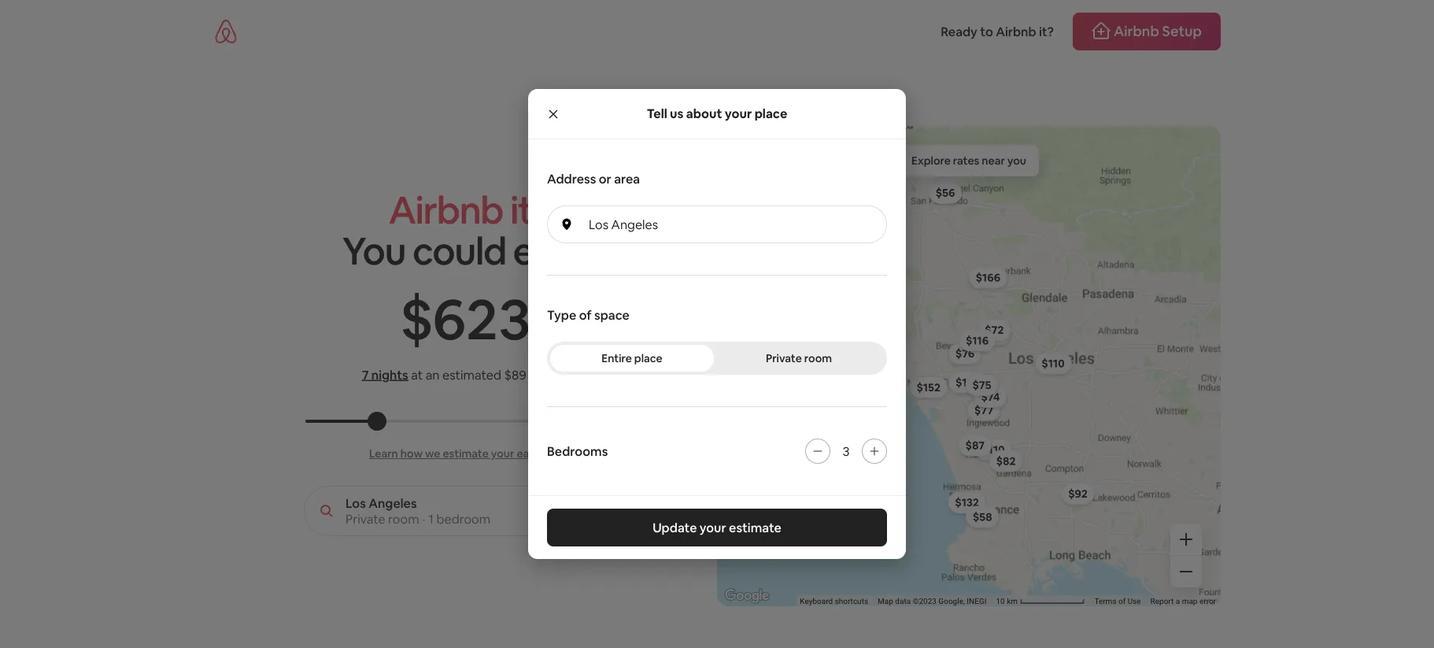 Task type: describe. For each thing, give the bounding box(es) containing it.
7 nights at an estimated $89 a night
[[362, 367, 569, 383]]

bedrooms
[[547, 443, 608, 459]]

explore rates near you
[[912, 154, 1027, 168]]

$116 button
[[959, 329, 996, 351]]

nights
[[372, 367, 409, 383]]

it?
[[1039, 23, 1054, 39]]

angeles for los angeles
[[612, 216, 659, 232]]

$152 button
[[910, 376, 948, 398]]

$111 button
[[976, 323, 1011, 345]]

$76
[[956, 347, 975, 361]]

$82
[[997, 454, 1016, 468]]

zoom out image
[[1180, 565, 1193, 578]]

data
[[896, 597, 911, 606]]

to
[[981, 23, 994, 39]]

you
[[1008, 154, 1027, 168]]

Entire place button
[[550, 345, 714, 372]]

los for los angeles private room · 1 bedroom
[[346, 495, 366, 511]]

7
[[362, 367, 369, 383]]

an
[[426, 367, 440, 383]]

earnings
[[517, 447, 561, 461]]

$58
[[973, 510, 993, 524]]

airbnb setup
[[1114, 22, 1203, 41]]

0 horizontal spatial 3
[[499, 282, 529, 356]]

error
[[1200, 597, 1217, 606]]

you could earn
[[342, 226, 588, 276]]

rates
[[954, 154, 980, 168]]

night
[[539, 367, 569, 383]]

use
[[1128, 597, 1142, 606]]

0 horizontal spatial estimate
[[443, 447, 489, 461]]

we
[[425, 447, 441, 461]]

report a map error link
[[1151, 597, 1217, 606]]

ready
[[941, 23, 978, 39]]

©2023
[[913, 597, 937, 606]]

$74
[[982, 390, 1000, 404]]

explore rates near you button
[[899, 145, 1040, 176]]

$168 button
[[949, 371, 988, 393]]

$89
[[504, 367, 527, 383]]

about
[[687, 106, 723, 122]]

area
[[614, 170, 640, 187]]

tell
[[647, 106, 668, 122]]

near
[[982, 154, 1006, 168]]

or
[[599, 170, 612, 187]]

$166
[[976, 271, 1001, 285]]

$ 6 2 3
[[400, 282, 529, 356]]

10 km
[[997, 597, 1020, 606]]

you
[[342, 226, 406, 276]]

$168
[[956, 375, 981, 389]]

keyboard
[[800, 597, 833, 606]]

$116
[[966, 333, 989, 348]]

terms
[[1095, 597, 1117, 606]]

keyboard shortcuts button
[[800, 596, 869, 607]]

los angeles
[[589, 216, 659, 232]]

private room
[[766, 351, 832, 365]]

of for terms
[[1119, 597, 1126, 606]]

$87
[[966, 438, 985, 452]]

address or area
[[547, 170, 640, 187]]

$56 button
[[929, 182, 963, 204]]

update
[[653, 519, 697, 536]]

los angeles button
[[547, 206, 888, 243]]

airbnb for airbnb setup
[[1114, 22, 1160, 41]]

airbnb homepage image
[[213, 19, 239, 44]]

map
[[878, 597, 894, 606]]

of for type
[[579, 307, 592, 323]]

private inside private room button
[[766, 351, 802, 365]]

update your estimate button
[[547, 509, 888, 547]]

$72 button
[[978, 319, 1011, 341]]

1
[[429, 511, 434, 527]]

km
[[1007, 597, 1018, 606]]

map
[[1183, 597, 1198, 606]]

1 horizontal spatial airbnb
[[996, 23, 1037, 39]]

type of space
[[547, 307, 630, 323]]

bedroom
[[437, 511, 491, 527]]

update your estimate
[[653, 519, 782, 536]]

0 vertical spatial $110 button
[[1035, 352, 1072, 374]]

$132
[[956, 495, 980, 510]]

zoom in image
[[1180, 533, 1193, 546]]



Task type: locate. For each thing, give the bounding box(es) containing it.
could
[[413, 226, 506, 276]]

airbnb it.
[[389, 185, 542, 235]]

1 vertical spatial of
[[1119, 597, 1126, 606]]

0 vertical spatial 3
[[499, 282, 529, 356]]

1 horizontal spatial a
[[1176, 597, 1181, 606]]

$65 button
[[844, 268, 878, 290]]

angeles inside "los angeles private room · 1 bedroom"
[[369, 495, 417, 511]]

1 vertical spatial private
[[346, 511, 386, 527]]

1 vertical spatial place
[[635, 351, 663, 365]]

1 vertical spatial your
[[491, 447, 515, 461]]

private inside "los angeles private room · 1 bedroom"
[[346, 511, 386, 527]]

$92 button
[[1062, 483, 1095, 505]]

1 vertical spatial $110
[[982, 443, 1005, 457]]

option group
[[547, 342, 888, 375]]

los left ·
[[346, 495, 366, 511]]

1 vertical spatial 3
[[843, 443, 850, 459]]

report a map error
[[1151, 597, 1217, 606]]

$110
[[1042, 356, 1065, 371], [982, 443, 1005, 457]]

your inside button
[[700, 519, 727, 536]]

$65
[[851, 272, 871, 286]]

0 vertical spatial room
[[805, 351, 832, 365]]

0 horizontal spatial private
[[346, 511, 386, 527]]

1 vertical spatial a
[[1176, 597, 1181, 606]]

los down address or area
[[589, 216, 609, 232]]

0 vertical spatial los
[[589, 216, 609, 232]]

place inside the entire place button
[[635, 351, 663, 365]]

option group inside tell us about your place dialog
[[547, 342, 888, 375]]

0 horizontal spatial of
[[579, 307, 592, 323]]

$110 button
[[1035, 352, 1072, 374], [975, 439, 1012, 461]]

$169 button
[[863, 351, 902, 373]]

tell us about your place dialog
[[528, 89, 906, 559]]

room
[[805, 351, 832, 365], [388, 511, 419, 527]]

$152
[[917, 380, 941, 394]]

los for los angeles
[[589, 216, 609, 232]]

$169
[[870, 355, 895, 369]]

terms of use link
[[1095, 597, 1142, 606]]

$75
[[973, 378, 992, 392]]

$110 for left $110 button
[[982, 443, 1005, 457]]

place
[[755, 106, 788, 122], [635, 351, 663, 365]]

estimate right we
[[443, 447, 489, 461]]

0 vertical spatial of
[[579, 307, 592, 323]]

room inside button
[[805, 351, 832, 365]]

$56
[[936, 186, 956, 200]]

1 vertical spatial estimate
[[729, 519, 782, 536]]

type
[[547, 307, 577, 323]]

your right update
[[700, 519, 727, 536]]

a
[[529, 367, 536, 383], [1176, 597, 1181, 606]]

$166 button
[[969, 267, 1008, 289]]

$82 button
[[990, 450, 1023, 472]]

2 horizontal spatial airbnb
[[1114, 22, 1160, 41]]

0 horizontal spatial room
[[388, 511, 419, 527]]

None range field
[[306, 420, 625, 423]]

0 horizontal spatial a
[[529, 367, 536, 383]]

0 vertical spatial your
[[725, 106, 752, 122]]

$58 button
[[966, 506, 1000, 528]]

us
[[670, 106, 684, 122]]

room inside "los angeles private room · 1 bedroom"
[[388, 511, 419, 527]]

0 horizontal spatial $110 button
[[975, 439, 1012, 461]]

$72
[[985, 323, 1004, 337]]

1 horizontal spatial private
[[766, 351, 802, 365]]

$132 button
[[948, 491, 987, 513]]

0 vertical spatial place
[[755, 106, 788, 122]]

option group containing entire place
[[547, 342, 888, 375]]

1 horizontal spatial place
[[755, 106, 788, 122]]

tell us about your place
[[647, 106, 788, 122]]

angeles down 'area'
[[612, 216, 659, 232]]

earn
[[513, 226, 588, 276]]

$111
[[983, 327, 1004, 341]]

0 horizontal spatial angeles
[[369, 495, 417, 511]]

los angeles private room · 1 bedroom
[[346, 495, 491, 527]]

shortcuts
[[835, 597, 869, 606]]

your left earnings
[[491, 447, 515, 461]]

2
[[466, 282, 497, 356]]

los
[[589, 216, 609, 232], [346, 495, 366, 511]]

estimate
[[443, 447, 489, 461], [729, 519, 782, 536]]

1 vertical spatial angeles
[[369, 495, 417, 511]]

angeles inside los angeles button
[[612, 216, 659, 232]]

entire
[[602, 351, 632, 365]]

1 horizontal spatial $110 button
[[1035, 352, 1072, 374]]

google,
[[939, 597, 965, 606]]

a right $89
[[529, 367, 536, 383]]

your right 'about'
[[725, 106, 752, 122]]

1 horizontal spatial 3
[[843, 443, 850, 459]]

0 horizontal spatial los
[[346, 495, 366, 511]]

1 vertical spatial los
[[346, 495, 366, 511]]

estimate up google image
[[729, 519, 782, 536]]

·
[[423, 511, 426, 527]]

private
[[766, 351, 802, 365], [346, 511, 386, 527]]

map region
[[717, 0, 1321, 648]]

$75 $82
[[973, 378, 1016, 468]]

los inside "los angeles private room · 1 bedroom"
[[346, 495, 366, 511]]

2 vertical spatial your
[[700, 519, 727, 536]]

how
[[401, 447, 423, 461]]

10 km button
[[992, 595, 1090, 607]]

$
[[400, 282, 432, 356]]

1 vertical spatial room
[[388, 511, 419, 527]]

1 horizontal spatial of
[[1119, 597, 1126, 606]]

angeles for los angeles private room · 1 bedroom
[[369, 495, 417, 511]]

0 vertical spatial $110
[[1042, 356, 1065, 371]]

setup
[[1163, 22, 1203, 41]]

your
[[725, 106, 752, 122], [491, 447, 515, 461], [700, 519, 727, 536]]

place right entire at the bottom of page
[[635, 351, 663, 365]]

of inside tell us about your place dialog
[[579, 307, 592, 323]]

1 horizontal spatial $110
[[1042, 356, 1065, 371]]

airbnb
[[1114, 22, 1160, 41], [996, 23, 1037, 39], [389, 185, 503, 235]]

angeles left ·
[[369, 495, 417, 511]]

1 vertical spatial $110 button
[[975, 439, 1012, 461]]

ready to airbnb it?
[[941, 23, 1054, 39]]

6
[[433, 282, 464, 356]]

10
[[997, 597, 1005, 606]]

airbnb setup link
[[1073, 13, 1221, 50]]

$77 button
[[968, 399, 1001, 421]]

0 vertical spatial private
[[766, 351, 802, 365]]

0 vertical spatial a
[[529, 367, 536, 383]]

estimate inside button
[[729, 519, 782, 536]]

learn how we estimate your earnings
[[369, 447, 561, 461]]

Private room button
[[717, 345, 881, 372]]

of left use on the bottom of the page
[[1119, 597, 1126, 606]]

learn
[[369, 447, 398, 461]]

report
[[1151, 597, 1174, 606]]

airbnb for airbnb it.
[[389, 185, 503, 235]]

terms of use
[[1095, 597, 1142, 606]]

0 vertical spatial angeles
[[612, 216, 659, 232]]

0 horizontal spatial airbnb
[[389, 185, 503, 235]]

$74 button
[[974, 386, 1007, 408]]

a left map
[[1176, 597, 1181, 606]]

it.
[[510, 185, 542, 235]]

$77
[[975, 403, 994, 417]]

room left $169 button
[[805, 351, 832, 365]]

inegi
[[967, 597, 987, 606]]

learn how we estimate your earnings button
[[369, 447, 561, 461]]

room left ·
[[388, 511, 419, 527]]

place right 'about'
[[755, 106, 788, 122]]

7 nights button
[[362, 366, 409, 384]]

space
[[595, 307, 630, 323]]

map data ©2023 google, inegi
[[878, 597, 987, 606]]

0 vertical spatial estimate
[[443, 447, 489, 461]]

0 horizontal spatial place
[[635, 351, 663, 365]]

address
[[547, 170, 596, 187]]

1 horizontal spatial room
[[805, 351, 832, 365]]

3 inside tell us about your place dialog
[[843, 443, 850, 459]]

1 horizontal spatial los
[[589, 216, 609, 232]]

$75 button
[[966, 374, 999, 396]]

1 horizontal spatial estimate
[[729, 519, 782, 536]]

los inside button
[[589, 216, 609, 232]]

of right type
[[579, 307, 592, 323]]

google image
[[721, 586, 773, 606]]

keyboard shortcuts
[[800, 597, 869, 606]]

1 horizontal spatial angeles
[[612, 216, 659, 232]]

0 horizontal spatial $110
[[982, 443, 1005, 457]]

$110 for the topmost $110 button
[[1042, 356, 1065, 371]]



Task type: vqa. For each thing, say whether or not it's contained in the screenshot.
National parks
no



